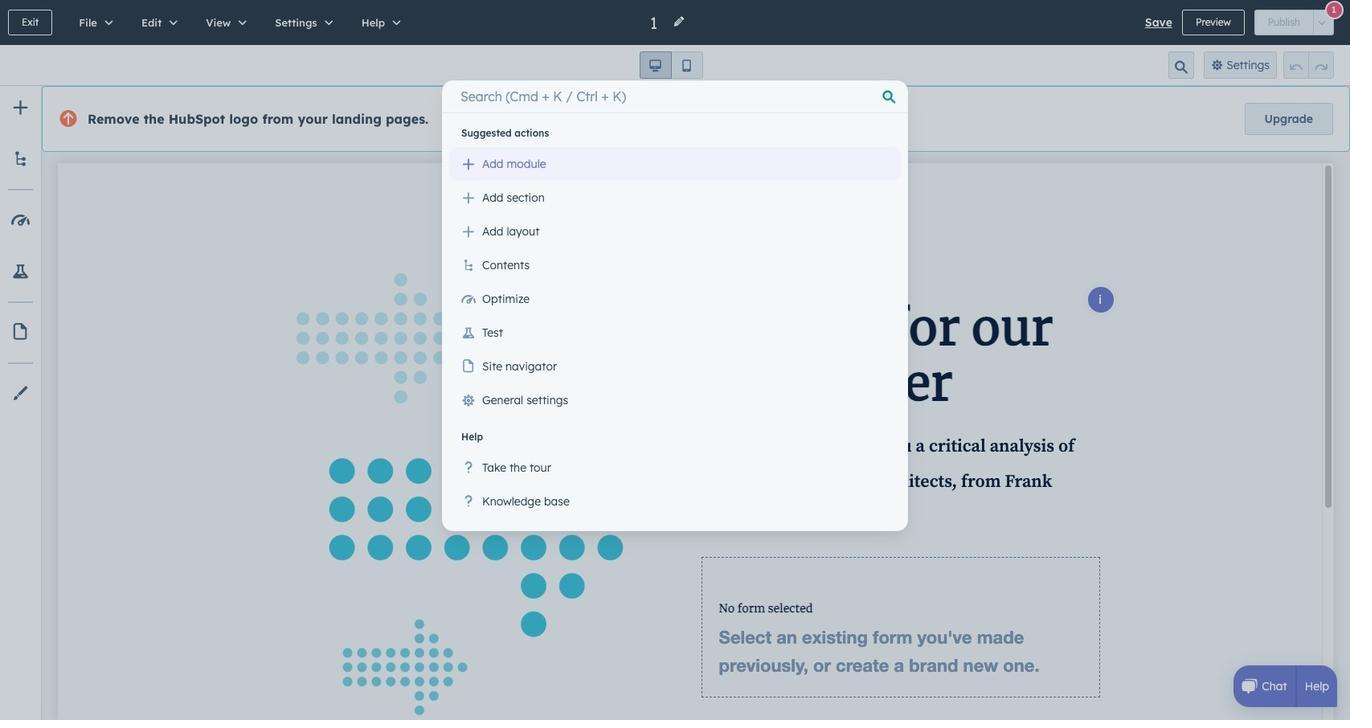 Task type: vqa. For each thing, say whether or not it's contained in the screenshot.
Search search field
yes



Task type: locate. For each thing, give the bounding box(es) containing it.
group
[[1254, 10, 1334, 35], [639, 51, 703, 79], [1284, 51, 1334, 79]]

Search search field
[[452, 80, 899, 113]]

None field
[[649, 12, 663, 33]]



